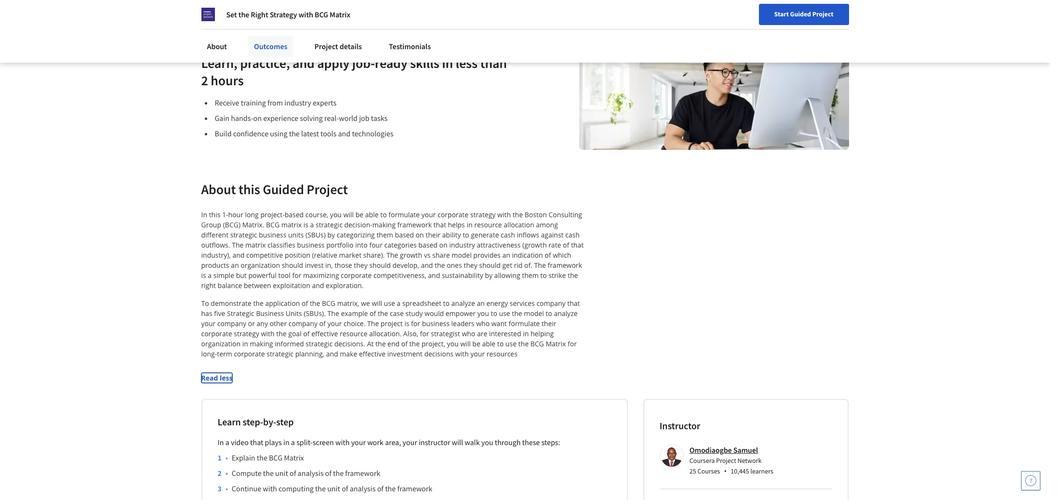 Task type: describe. For each thing, give the bounding box(es) containing it.
vs
[[424, 251, 431, 260]]

units
[[286, 309, 302, 318]]

the down "• explain the bcg matrix"
[[263, 469, 274, 478]]

samuel
[[734, 446, 758, 455]]

of down (sbus).
[[320, 319, 326, 328]]

the right explain
[[257, 453, 268, 463]]

five
[[214, 309, 225, 318]]

• continue with computing the unit of analysis of the framework
[[226, 484, 433, 494]]

0 vertical spatial use
[[384, 299, 395, 308]]

1 vertical spatial use
[[499, 309, 510, 318]]

simple
[[213, 271, 234, 280]]

matrix,
[[337, 299, 359, 308]]

your right the find
[[797, 30, 810, 39]]

0 horizontal spatial an
[[231, 261, 239, 270]]

in,
[[325, 261, 333, 270]]

corporate down five
[[201, 329, 232, 338]]

learners
[[751, 467, 774, 476]]

0 horizontal spatial matrix
[[245, 241, 266, 250]]

career
[[825, 30, 843, 39]]

0 horizontal spatial analyze
[[452, 299, 475, 308]]

computing
[[279, 484, 314, 494]]

0 vertical spatial unit
[[275, 469, 288, 478]]

project inside omodiaogbe samuel coursera project network 25 courses • 10,445 learners
[[717, 457, 737, 465]]

with inside in this 1-hour long project-based course, you will be able to formulate your corporate strategy with the boston consulting group (bcg) matrix. bcg matrix is a strategic decision-making framework that helps in resource allocation among different strategic business units (sbus) by categorizing them based on their ability to generate cash inflows against cash outflows. the matrix classifies business portfolio into four categories based on industry attractiveness (growth rate of that industry), and competitive position (relative market share). the growth vs share model provides an indication of which products an organization should invest in, those they should develop, and the ones they should get rid of. the framework is a simple but powerful tool for maximizing corporate competitiveness, and sustainability by allowing them to strike the right balance between exploitation and exploration.
[[498, 210, 511, 219]]

bcg up project details 'link' in the left of the page
[[315, 10, 328, 19]]

at
[[367, 339, 374, 349]]

omodiaogbe samuel link
[[690, 446, 758, 455]]

a up (sbus)
[[310, 220, 314, 229]]

of up the investment
[[402, 339, 408, 349]]

that inside to demonstrate the application of the bcg matrix, we will use a spreadsheet to analyze an energy services company that has five strategic business units (sbus). the example of the case study would empower you to use the model to analyze your company or any other company of your choice. the project is for business leaders who want formulate their corporate strategy with the goal of effective resource allocation. also, for strategist who are interested in helping organization in making informed strategic decisions. at the end of the project, you will be able to use the bcg matrix for long-term corporate strategic planning, and make effective investment decisions with your resources
[[568, 299, 580, 308]]

the right 'at'
[[376, 339, 386, 349]]

of up (sbus).
[[302, 299, 308, 308]]

case
[[390, 309, 404, 318]]

the down • compute the unit of analysis of the framework
[[315, 484, 326, 494]]

learn step-by-step
[[218, 416, 294, 428]]

apply
[[317, 54, 350, 72]]

coursera project network image
[[201, 8, 215, 21]]

corporate up helps
[[438, 210, 469, 219]]

of up the which at bottom
[[563, 241, 570, 250]]

explain
[[232, 453, 255, 463]]

to up the 'resources'
[[498, 339, 504, 349]]

to up four
[[381, 210, 387, 219]]

hour
[[228, 210, 243, 219]]

0 horizontal spatial effective
[[312, 329, 338, 338]]

with down any
[[261, 329, 275, 338]]

0 horizontal spatial business
[[259, 230, 287, 240]]

strategy inside in this 1-hour long project-based course, you will be able to formulate your corporate strategy with the boston consulting group (bcg) matrix. bcg matrix is a strategic decision-making framework that helps in resource allocation among different strategic business units (sbus) by categorizing them based on their ability to generate cash inflows against cash outflows. the matrix classifies business portfolio into four categories based on industry attractiveness (growth rate of that industry), and competitive position (relative market share). the growth vs share model provides an indication of which products an organization should invest in, those they should develop, and the ones they should get rid of. the framework is a simple but powerful tool for maximizing corporate competitiveness, and sustainability by allowing them to strike the right balance between exploitation and exploration.
[[471, 210, 496, 219]]

receive
[[215, 98, 239, 107]]

strategy inside to demonstrate the application of the bcg matrix, we will use a spreadsheet to analyze an energy services company that has five strategic business units (sbus). the example of the case study would empower you to use the model to analyze your company or any other company of your choice. the project is for business leaders who want formulate their corporate strategy with the goal of effective resource allocation. also, for strategist who are interested in helping organization in making informed strategic decisions. at the end of the project, you will be able to use the bcg matrix for long-term corporate strategic planning, and make effective investment decisions with your resources
[[234, 329, 259, 338]]

interested
[[489, 329, 521, 338]]

find your new career
[[783, 30, 843, 39]]

2 should from the left
[[370, 261, 391, 270]]

• for • explain the bcg matrix
[[226, 453, 228, 463]]

example
[[341, 309, 368, 318]]

experts
[[313, 98, 337, 107]]

skills
[[410, 54, 440, 72]]

1 vertical spatial unit
[[327, 484, 340, 494]]

your left choice.
[[328, 319, 342, 328]]

by-
[[263, 416, 276, 428]]

project
[[381, 319, 403, 328]]

read less button
[[201, 373, 233, 383]]

omodiaogbe samuel image
[[661, 446, 683, 467]]

the up allocation.
[[367, 319, 379, 328]]

balance
[[218, 281, 242, 290]]

between
[[244, 281, 271, 290]]

maximizing
[[303, 271, 339, 280]]

technologies
[[352, 129, 394, 138]]

a left video
[[225, 438, 229, 447]]

1 horizontal spatial company
[[289, 319, 318, 328]]

with right screen
[[336, 438, 350, 447]]

0 horizontal spatial based
[[285, 210, 304, 219]]

of down the work on the bottom of page
[[377, 484, 384, 494]]

business inside to demonstrate the application of the bcg matrix, we will use a spreadsheet to analyze an energy services company that has five strategic business units (sbus). the example of the case study would empower you to use the model to analyze your company or any other company of your choice. the project is for business leaders who want formulate their corporate strategy with the goal of effective resource allocation. also, for strategist who are interested in helping organization in making informed strategic decisions. at the end of the project, you will be able to use the bcg matrix for long-term corporate strategic planning, and make effective investment decisions with your resources
[[422, 319, 450, 328]]

with right decisions
[[455, 350, 469, 359]]

1 vertical spatial by
[[485, 271, 493, 280]]

strategy
[[270, 10, 297, 19]]

a inside to demonstrate the application of the bcg matrix, we will use a spreadsheet to analyze an energy services company that has five strategic business units (sbus). the example of the case study would empower you to use the model to analyze your company or any other company of your choice. the project is for business leaders who want formulate their corporate strategy with the goal of effective resource allocation. also, for strategist who are interested in helping organization in making informed strategic decisions. at the end of the project, you will be able to use the bcg matrix for long-term corporate strategic planning, and make effective investment decisions with your resources
[[397, 299, 401, 308]]

to down helps
[[463, 230, 469, 240]]

different
[[201, 230, 229, 240]]

any
[[257, 319, 268, 328]]

start guided project button
[[759, 4, 849, 25]]

are
[[477, 329, 488, 338]]

your down has
[[201, 319, 216, 328]]

a up right
[[208, 271, 212, 280]]

your inside in this 1-hour long project-based course, you will be able to formulate your corporate strategy with the boston consulting group (bcg) matrix. bcg matrix is a strategic decision-making framework that helps in resource allocation among different strategic business units (sbus) by categorizing them based on their ability to generate cash inflows against cash outflows. the matrix classifies business portfolio into four categories based on industry attractiveness (growth rate of that industry), and competitive position (relative market share). the growth vs share model provides an indication of which products an organization should invest in, those they should develop, and the ones they should get rid of. the framework is a simple but powerful tool for maximizing corporate competitiveness, and sustainability by allowing them to strike the right balance between exploitation and exploration.
[[422, 210, 436, 219]]

the right set
[[239, 10, 249, 19]]

omodiaogbe
[[690, 446, 732, 455]]

will down leaders
[[461, 339, 471, 349]]

bcg up (sbus).
[[322, 299, 336, 308]]

of.
[[525, 261, 533, 270]]

classifies
[[268, 241, 295, 250]]

of down we
[[370, 309, 376, 318]]

new
[[811, 30, 824, 39]]

0 vertical spatial by
[[328, 230, 335, 240]]

1 vertical spatial on
[[416, 230, 424, 240]]

in inside in this 1-hour long project-based course, you will be able to formulate your corporate strategy with the boston consulting group (bcg) matrix. bcg matrix is a strategic decision-making framework that helps in resource allocation among different strategic business units (sbus) by categorizing them based on their ability to generate cash inflows against cash outflows. the matrix classifies business portfolio into four categories based on industry attractiveness (growth rate of that industry), and competitive position (relative market share). the growth vs share model provides an indication of which products an organization should invest in, those they should develop, and the ones they should get rid of. the framework is a simple but powerful tool for maximizing corporate competitiveness, and sustainability by allowing them to strike the right balance between exploitation and exploration.
[[467, 220, 473, 229]]

with right strategy
[[299, 10, 313, 19]]

the right of.
[[535, 261, 546, 270]]

rid
[[514, 261, 523, 270]]

exploration.
[[326, 281, 364, 290]]

2
[[201, 72, 208, 89]]

ability
[[442, 230, 461, 240]]

matrix inside to demonstrate the application of the bcg matrix, we will use a spreadsheet to analyze an energy services company that has five strategic business units (sbus). the example of the case study would empower you to use the model to analyze your company or any other company of your choice. the project is for business leaders who want formulate their corporate strategy with the goal of effective resource allocation. also, for strategist who are interested in helping organization in making informed strategic decisions. at the end of the project, you will be able to use the bcg matrix for long-term corporate strategic planning, and make effective investment decisions with your resources
[[546, 339, 566, 349]]

screen
[[313, 438, 334, 447]]

continue
[[232, 484, 261, 494]]

1 vertical spatial guided
[[263, 181, 304, 198]]

we
[[361, 299, 370, 308]]

about for about this guided project
[[201, 181, 236, 198]]

application
[[265, 299, 300, 308]]

0 vertical spatial matrix
[[330, 10, 351, 19]]

10,445
[[731, 467, 750, 476]]

the up '• continue with computing the unit of analysis of the framework'
[[333, 469, 344, 478]]

strategic down matrix.
[[230, 230, 257, 240]]

competitiveness,
[[374, 271, 427, 280]]

1 horizontal spatial who
[[476, 319, 490, 328]]

among
[[536, 220, 558, 229]]

experience
[[263, 113, 298, 123]]

the down share
[[435, 261, 445, 270]]

split-
[[297, 438, 313, 447]]

instructor
[[419, 438, 450, 447]]

business
[[256, 309, 284, 318]]

to up would
[[443, 299, 450, 308]]

0 horizontal spatial company
[[217, 319, 246, 328]]

this for about
[[239, 181, 260, 198]]

of up '• continue with computing the unit of analysis of the framework'
[[325, 469, 332, 478]]

those
[[335, 261, 352, 270]]

(bcg)
[[223, 220, 241, 229]]

project inside button
[[813, 10, 834, 18]]

against
[[541, 230, 564, 240]]

industry inside in this 1-hour long project-based course, you will be able to formulate your corporate strategy with the boston consulting group (bcg) matrix. bcg matrix is a strategic decision-making framework that helps in resource allocation among different strategic business units (sbus) by categorizing them based on their ability to generate cash inflows against cash outflows. the matrix classifies business portfolio into four categories based on industry attractiveness (growth rate of that industry), and competitive position (relative market share). the growth vs share model provides an indication of which products an organization should invest in, those they should develop, and the ones they should get rid of. the framework is a simple but powerful tool for maximizing corporate competitiveness, and sustainability by allowing them to strike the right balance between exploitation and exploration.
[[449, 241, 475, 250]]

or
[[248, 319, 255, 328]]

project inside 'link'
[[315, 41, 338, 51]]

• inside omodiaogbe samuel coursera project network 25 courses • 10,445 learners
[[724, 466, 727, 477]]

strategic down informed
[[267, 350, 294, 359]]

decisions.
[[334, 339, 366, 349]]

resource inside to demonstrate the application of the bcg matrix, we will use a spreadsheet to analyze an energy services company that has five strategic business units (sbus). the example of the case study would empower you to use the model to analyze your company or any other company of your choice. the project is for business leaders who want formulate their corporate strategy with the goal of effective resource allocation. also, for strategist who are interested in helping organization in making informed strategic decisions. at the end of the project, you will be able to use the bcg matrix for long-term corporate strategic planning, and make effective investment decisions with your resources
[[340, 329, 368, 338]]

bcg down helping
[[531, 339, 544, 349]]

project details link
[[309, 36, 368, 57]]

you inside in this 1-hour long project-based course, you will be able to formulate your corporate strategy with the boston consulting group (bcg) matrix. bcg matrix is a strategic decision-making framework that helps in resource allocation among different strategic business units (sbus) by categorizing them based on their ability to generate cash inflows against cash outflows. the matrix classifies business portfolio into four categories based on industry attractiveness (growth rate of that industry), and competitive position (relative market share). the growth vs share model provides an indication of which products an organization should invest in, those they should develop, and the ones they should get rid of. the framework is a simple but powerful tool for maximizing corporate competitiveness, and sustainability by allowing them to strike the right balance between exploitation and exploration.
[[330, 210, 342, 219]]

1 vertical spatial effective
[[359, 350, 386, 359]]

1 horizontal spatial business
[[297, 241, 325, 250]]

in right plays on the left bottom of the page
[[284, 438, 290, 447]]

• compute the unit of analysis of the framework
[[226, 469, 382, 478]]

indication
[[512, 251, 543, 260]]

job-
[[352, 54, 375, 72]]

testimonials link
[[383, 36, 437, 57]]

0 horizontal spatial is
[[201, 271, 206, 280]]

be inside to demonstrate the application of the bcg matrix, we will use a spreadsheet to analyze an energy services company that has five strategic business units (sbus). the example of the case study would empower you to use the model to analyze your company or any other company of your choice. the project is for business leaders who want formulate their corporate strategy with the goal of effective resource allocation. also, for strategist who are interested in helping organization in making informed strategic decisions. at the end of the project, you will be able to use the bcg matrix for long-term corporate strategic planning, and make effective investment decisions with your resources
[[473, 339, 481, 349]]

course,
[[306, 210, 328, 219]]

bcg inside in this 1-hour long project-based course, you will be able to formulate your corporate strategy with the boston consulting group (bcg) matrix. bcg matrix is a strategic decision-making framework that helps in resource allocation among different strategic business units (sbus) by categorizing them based on their ability to generate cash inflows against cash outflows. the matrix classifies business portfolio into four categories based on industry attractiveness (growth rate of that industry), and competitive position (relative market share). the growth vs share model provides an indication of which products an organization should invest in, those they should develop, and the ones they should get rid of. the framework is a simple but powerful tool for maximizing corporate competitiveness, and sustainability by allowing them to strike the right balance between exploitation and exploration.
[[266, 220, 280, 229]]

you down energy on the bottom
[[478, 309, 489, 318]]

to down energy on the bottom
[[491, 309, 498, 318]]

investment
[[388, 350, 423, 359]]

and inside to demonstrate the application of the bcg matrix, we will use a spreadsheet to analyze an energy services company that has five strategic business units (sbus). the example of the case study would empower you to use the model to analyze your company or any other company of your choice. the project is for business leaders who want formulate their corporate strategy with the goal of effective resource allocation. also, for strategist who are interested in helping organization in making informed strategic decisions. at the end of the project, you will be able to use the bcg matrix for long-term corporate strategic planning, and make effective investment decisions with your resources
[[326, 350, 338, 359]]

the down services
[[512, 309, 523, 318]]

steps:
[[542, 438, 561, 447]]

you right walk
[[482, 438, 494, 447]]

an inside to demonstrate the application of the bcg matrix, we will use a spreadsheet to analyze an energy services company that has five strategic business units (sbus). the example of the case study would empower you to use the model to analyze your company or any other company of your choice. the project is for business leaders who want formulate their corporate strategy with the goal of effective resource allocation. also, for strategist who are interested in helping organization in making informed strategic decisions. at the end of the project, you will be able to use the bcg matrix for long-term corporate strategic planning, and make effective investment decisions with your resources
[[477, 299, 485, 308]]

learn
[[218, 416, 241, 428]]

ready
[[375, 54, 408, 72]]

plays
[[265, 438, 282, 447]]

less inside button
[[220, 374, 233, 383]]

with right continue
[[263, 484, 277, 494]]

resources
[[487, 350, 518, 359]]

of right goal
[[303, 329, 310, 338]]

project-
[[261, 210, 285, 219]]

2 they from the left
[[464, 261, 478, 270]]

3 should from the left
[[479, 261, 501, 270]]

rate
[[549, 241, 561, 250]]

model inside in this 1-hour long project-based course, you will be able to formulate your corporate strategy with the boston consulting group (bcg) matrix. bcg matrix is a strategic decision-making framework that helps in resource allocation among different strategic business units (sbus) by categorizing them based on their ability to generate cash inflows against cash outflows. the matrix classifies business portfolio into four categories based on industry attractiveness (growth rate of that industry), and competitive position (relative market share). the growth vs share model provides an indication of which products an organization should invest in, those they should develop, and the ones they should get rid of. the framework is a simple but powerful tool for maximizing corporate competitiveness, and sustainability by allowing them to strike the right balance between exploitation and exploration.
[[452, 251, 472, 260]]

corporate up exploration.
[[341, 271, 372, 280]]

able inside to demonstrate the application of the bcg matrix, we will use a spreadsheet to analyze an energy services company that has five strategic business units (sbus). the example of the case study would empower you to use the model to analyze your company or any other company of your choice. the project is for business leaders who want formulate their corporate strategy with the goal of effective resource allocation. also, for strategist who are interested in helping organization in making informed strategic decisions. at the end of the project, you will be able to use the bcg matrix for long-term corporate strategic planning, and make effective investment decisions with your resources
[[482, 339, 496, 349]]

1 horizontal spatial matrix
[[281, 220, 302, 229]]

(growth
[[523, 241, 547, 250]]

2 horizontal spatial company
[[537, 299, 566, 308]]

the down other
[[276, 329, 287, 338]]

than
[[480, 54, 507, 72]]

0 vertical spatial on
[[253, 113, 262, 123]]

consulting
[[549, 210, 582, 219]]

strategic down course,
[[316, 220, 343, 229]]

find
[[783, 30, 795, 39]]

project up course,
[[307, 181, 348, 198]]

the up allocation
[[513, 210, 523, 219]]

1 vertical spatial analyze
[[554, 309, 578, 318]]

guided inside button
[[791, 10, 812, 18]]

the down (bcg)
[[232, 241, 244, 250]]



Task type: vqa. For each thing, say whether or not it's contained in the screenshot.
right UX
no



Task type: locate. For each thing, give the bounding box(es) containing it.
use up want
[[499, 309, 510, 318]]

of down • compute the unit of analysis of the framework
[[342, 484, 348, 494]]

helping
[[531, 329, 554, 338]]

2 horizontal spatial is
[[405, 319, 410, 328]]

you down the 'strategist'
[[447, 339, 459, 349]]

2 vertical spatial an
[[477, 299, 485, 308]]

this for in
[[209, 210, 221, 219]]

that
[[434, 220, 446, 229], [571, 241, 584, 250], [568, 299, 580, 308], [250, 438, 263, 447]]

1 horizontal spatial matrix
[[330, 10, 351, 19]]

will inside in this 1-hour long project-based course, you will be able to formulate your corporate strategy with the boston consulting group (bcg) matrix. bcg matrix is a strategic decision-making framework that helps in resource allocation among different strategic business units (sbus) by categorizing them based on their ability to generate cash inflows against cash outflows. the matrix classifies business portfolio into four categories based on industry attractiveness (growth rate of that industry), and competitive position (relative market share). the growth vs share model provides an indication of which products an organization should invest in, those they should develop, and the ones they should get rid of. the framework is a simple but powerful tool for maximizing corporate competitiveness, and sustainability by allowing them to strike the right balance between exploitation and exploration.
[[344, 210, 354, 219]]

decisions
[[425, 350, 454, 359]]

allocation
[[504, 220, 535, 229]]

0 vertical spatial industry
[[285, 98, 311, 107]]

company up goal
[[289, 319, 318, 328]]

• for • compute the unit of analysis of the framework
[[226, 469, 228, 478]]

growth
[[400, 251, 422, 260]]

1 horizontal spatial guided
[[791, 10, 812, 18]]

0 vertical spatial this
[[239, 181, 260, 198]]

1 horizontal spatial be
[[473, 339, 481, 349]]

the up (sbus).
[[310, 299, 320, 308]]

a left split-
[[291, 438, 295, 447]]

1 vertical spatial based
[[395, 230, 414, 240]]

in for in a video that plays in a split-screen with your work area, your instructor will walk you through these steps:
[[218, 438, 224, 447]]

project up the apply
[[315, 41, 338, 51]]

1 they from the left
[[354, 261, 368, 270]]

1 vertical spatial formulate
[[509, 319, 540, 328]]

in inside learn, practice, and apply job-ready skills in less than 2 hours
[[442, 54, 453, 72]]

2 vertical spatial use
[[506, 339, 517, 349]]

choice.
[[344, 319, 366, 328]]

1 horizontal spatial resource
[[475, 220, 502, 229]]

0 vertical spatial formulate
[[389, 210, 420, 219]]

who down leaders
[[462, 329, 476, 338]]

area,
[[385, 438, 401, 447]]

0 horizontal spatial them
[[377, 230, 393, 240]]

by
[[328, 230, 335, 240], [485, 271, 493, 280]]

organization inside to demonstrate the application of the bcg matrix, we will use a spreadsheet to analyze an energy services company that has five strategic business units (sbus). the example of the case study would empower you to use the model to analyze your company or any other company of your choice. the project is for business leaders who want formulate their corporate strategy with the goal of effective resource allocation. also, for strategist who are interested in helping organization in making informed strategic decisions. at the end of the project, you will be able to use the bcg matrix for long-term corporate strategic planning, and make effective investment decisions with your resources
[[201, 339, 241, 349]]

0 horizontal spatial analysis
[[298, 469, 324, 478]]

2 cash from the left
[[566, 230, 580, 240]]

0 horizontal spatial guided
[[263, 181, 304, 198]]

1 horizontal spatial they
[[464, 261, 478, 270]]

2 vertical spatial based
[[419, 241, 438, 250]]

0 horizontal spatial cash
[[501, 230, 515, 240]]

about for about
[[207, 41, 227, 51]]

cash
[[501, 230, 515, 240], [566, 230, 580, 240]]

an
[[503, 251, 511, 260], [231, 261, 239, 270], [477, 299, 485, 308]]

omodiaogbe samuel coursera project network 25 courses • 10,445 learners
[[690, 446, 774, 477]]

making inside in this 1-hour long project-based course, you will be able to formulate your corporate strategy with the boston consulting group (bcg) matrix. bcg matrix is a strategic decision-making framework that helps in resource allocation among different strategic business units (sbus) by categorizing them based on their ability to generate cash inflows against cash outflows. the matrix classifies business portfolio into four categories based on industry attractiveness (growth rate of that industry), and competitive position (relative market share). the growth vs share model provides an indication of which products an organization should invest in, those they should develop, and the ones they should get rid of. the framework is a simple but powerful tool for maximizing corporate competitiveness, and sustainability by allowing them to strike the right balance between exploitation and exploration.
[[373, 220, 396, 229]]

network
[[738, 457, 762, 465]]

1 vertical spatial in
[[218, 438, 224, 447]]

market
[[339, 251, 362, 260]]

0 vertical spatial based
[[285, 210, 304, 219]]

matrix down helping
[[546, 339, 566, 349]]

in for in this 1-hour long project-based course, you will be able to formulate your corporate strategy with the boston consulting group (bcg) matrix. bcg matrix is a strategic decision-making framework that helps in resource allocation among different strategic business units (sbus) by categorizing them based on their ability to generate cash inflows against cash outflows. the matrix classifies business portfolio into four categories based on industry attractiveness (growth rate of that industry), and competitive position (relative market share). the growth vs share model provides an indication of which products an organization should invest in, those they should develop, and the ones they should get rid of. the framework is a simple but powerful tool for maximizing corporate competitiveness, and sustainability by allowing them to strike the right balance between exploitation and exploration.
[[201, 210, 207, 219]]

make
[[340, 350, 357, 359]]

to left strike
[[541, 271, 547, 280]]

formulate inside in this 1-hour long project-based course, you will be able to formulate your corporate strategy with the boston consulting group (bcg) matrix. bcg matrix is a strategic decision-making framework that helps in resource allocation among different strategic business units (sbus) by categorizing them based on their ability to generate cash inflows against cash outflows. the matrix classifies business portfolio into four categories based on industry attractiveness (growth rate of that industry), and competitive position (relative market share). the growth vs share model provides an indication of which products an organization should invest in, those they should develop, and the ones they should get rid of. the framework is a simple but powerful tool for maximizing corporate competitiveness, and sustainability by allowing them to strike the right balance between exploitation and exploration.
[[389, 210, 420, 219]]

in down or
[[242, 339, 248, 349]]

unit down • compute the unit of analysis of the framework
[[327, 484, 340, 494]]

work
[[368, 438, 384, 447]]

help center image
[[1026, 475, 1037, 487]]

the down interested
[[519, 339, 529, 349]]

resource up generate
[[475, 220, 502, 229]]

the down the matrix, on the bottom of page
[[328, 309, 339, 318]]

1 vertical spatial is
[[201, 271, 206, 280]]

• left continue
[[226, 484, 228, 494]]

matrix.
[[242, 220, 264, 229]]

and inside learn, practice, and apply job-ready skills in less than 2 hours
[[293, 54, 315, 72]]

latest
[[301, 129, 319, 138]]

corporate right "term"
[[234, 350, 265, 359]]

of down rate
[[545, 251, 551, 260]]

project down omodiaogbe samuel link on the bottom
[[717, 457, 737, 465]]

set
[[226, 10, 237, 19]]

2 horizontal spatial should
[[479, 261, 501, 270]]

their left ability
[[426, 230, 441, 240]]

about link
[[201, 36, 233, 57]]

the up 'project'
[[378, 309, 388, 318]]

effective down 'at'
[[359, 350, 386, 359]]

(sbus).
[[304, 309, 326, 318]]

industry up gain hands-on experience solving real-world job tasks at left top
[[285, 98, 311, 107]]

formulate down services
[[509, 319, 540, 328]]

1 vertical spatial about
[[201, 181, 236, 198]]

1 horizontal spatial is
[[304, 220, 309, 229]]

business up classifies
[[259, 230, 287, 240]]

menu item
[[848, 29, 910, 60]]

step
[[276, 416, 294, 428]]

categorizing
[[337, 230, 375, 240]]

1 horizontal spatial their
[[542, 319, 557, 328]]

0 horizontal spatial formulate
[[389, 210, 420, 219]]

your right area,
[[403, 438, 417, 447]]

an up 'but'
[[231, 261, 239, 270]]

a
[[310, 220, 314, 229], [208, 271, 212, 280], [397, 299, 401, 308], [225, 438, 229, 447], [291, 438, 295, 447]]

project up new in the right top of the page
[[813, 10, 834, 18]]

this
[[239, 181, 260, 198], [209, 210, 221, 219]]

company down strike
[[537, 299, 566, 308]]

is inside to demonstrate the application of the bcg matrix, we will use a spreadsheet to analyze an energy services company that has five strategic business units (sbus). the example of the case study would empower you to use the model to analyze your company or any other company of your choice. the project is for business leaders who want formulate their corporate strategy with the goal of effective resource allocation. also, for strategist who are interested in helping organization in making informed strategic decisions. at the end of the project, you will be able to use the bcg matrix for long-term corporate strategic planning, and make effective investment decisions with your resources
[[405, 319, 410, 328]]

• left explain
[[226, 453, 228, 463]]

0 vertical spatial less
[[456, 54, 478, 72]]

0 horizontal spatial they
[[354, 261, 368, 270]]

2 vertical spatial matrix
[[284, 453, 304, 463]]

the right using
[[289, 129, 300, 138]]

they down market
[[354, 261, 368, 270]]

0 horizontal spatial strategy
[[234, 329, 259, 338]]

ones
[[447, 261, 462, 270]]

0 horizontal spatial who
[[462, 329, 476, 338]]

0 horizontal spatial unit
[[275, 469, 288, 478]]

for inside in this 1-hour long project-based course, you will be able to formulate your corporate strategy with the boston consulting group (bcg) matrix. bcg matrix is a strategic decision-making framework that helps in resource allocation among different strategic business units (sbus) by categorizing them based on their ability to generate cash inflows against cash outflows. the matrix classifies business portfolio into four categories based on industry attractiveness (growth rate of that industry), and competitive position (relative market share). the growth vs share model provides an indication of which products an organization should invest in, those they should develop, and the ones they should get rid of. the framework is a simple but powerful tool for maximizing corporate competitiveness, and sustainability by allowing them to strike the right balance between exploitation and exploration.
[[292, 271, 302, 280]]

should down position
[[282, 261, 303, 270]]

use down interested
[[506, 339, 517, 349]]

formulate inside to demonstrate the application of the bcg matrix, we will use a spreadsheet to analyze an energy services company that has five strategic business units (sbus). the example of the case study would empower you to use the model to analyze your company or any other company of your choice. the project is for business leaders who want formulate their corporate strategy with the goal of effective resource allocation. also, for strategist who are interested in helping organization in making informed strategic decisions. at the end of the project, you will be able to use the bcg matrix for long-term corporate strategic planning, and make effective investment decisions with your resources
[[509, 319, 540, 328]]

1 vertical spatial strategy
[[234, 329, 259, 338]]

0 horizontal spatial their
[[426, 230, 441, 240]]

2 horizontal spatial matrix
[[546, 339, 566, 349]]

1 vertical spatial model
[[524, 309, 544, 318]]

be up decision-
[[356, 210, 364, 219]]

the
[[232, 241, 244, 250], [387, 251, 398, 260], [535, 261, 546, 270], [328, 309, 339, 318], [367, 319, 379, 328]]

resource inside in this 1-hour long project-based course, you will be able to formulate your corporate strategy with the boston consulting group (bcg) matrix. bcg matrix is a strategic decision-making framework that helps in resource allocation among different strategic business units (sbus) by categorizing them based on their ability to generate cash inflows against cash outflows. the matrix classifies business portfolio into four categories based on industry attractiveness (growth rate of that industry), and competitive position (relative market share). the growth vs share model provides an indication of which products an organization should invest in, those they should develop, and the ones they should get rid of. the framework is a simple but powerful tool for maximizing corporate competitiveness, and sustainability by allowing them to strike the right balance between exploitation and exploration.
[[475, 220, 502, 229]]

they up sustainability
[[464, 261, 478, 270]]

the up business
[[253, 299, 264, 308]]

1 horizontal spatial this
[[239, 181, 260, 198]]

share
[[433, 251, 450, 260]]

their inside to demonstrate the application of the bcg matrix, we will use a spreadsheet to analyze an energy services company that has five strategic business units (sbus). the example of the case study would empower you to use the model to analyze your company or any other company of your choice. the project is for business leaders who want formulate their corporate strategy with the goal of effective resource allocation. also, for strategist who are interested in helping organization in making informed strategic decisions. at the end of the project, you will be able to use the bcg matrix for long-term corporate strategic planning, and make effective investment decisions with your resources
[[542, 319, 557, 328]]

right
[[251, 10, 268, 19]]

solving
[[300, 113, 323, 123]]

get
[[503, 261, 513, 270]]

0 vertical spatial an
[[503, 251, 511, 260]]

gain
[[215, 113, 230, 123]]

1 should from the left
[[282, 261, 303, 270]]

on up categories at the left of the page
[[416, 230, 424, 240]]

(sbus)
[[306, 230, 326, 240]]

services
[[510, 299, 535, 308]]

units
[[288, 230, 304, 240]]

set the right strategy with bcg matrix
[[226, 10, 351, 19]]

helps
[[448, 220, 465, 229]]

1 horizontal spatial strategy
[[471, 210, 496, 219]]

1 horizontal spatial based
[[395, 230, 414, 240]]

1 vertical spatial making
[[250, 339, 273, 349]]

cash up attractiveness
[[501, 230, 515, 240]]

organization inside in this 1-hour long project-based course, you will be able to formulate your corporate strategy with the boston consulting group (bcg) matrix. bcg matrix is a strategic decision-making framework that helps in resource allocation among different strategic business units (sbus) by categorizing them based on their ability to generate cash inflows against cash outflows. the matrix classifies business portfolio into four categories based on industry attractiveness (growth rate of that industry), and competitive position (relative market share). the growth vs share model provides an indication of which products an organization should invest in, those they should develop, and the ones they should get rid of. the framework is a simple but powerful tool for maximizing corporate competitiveness, and sustainability by allowing them to strike the right balance between exploitation and exploration.
[[241, 261, 280, 270]]

in a video that plays in a split-screen with your work area, your instructor will walk you through these steps:
[[218, 438, 561, 447]]

informed
[[275, 339, 304, 349]]

0 horizontal spatial resource
[[340, 329, 368, 338]]

tool
[[278, 271, 291, 280]]

analysis
[[298, 469, 324, 478], [350, 484, 376, 494]]

of up computing
[[290, 469, 296, 478]]

0 horizontal spatial this
[[209, 210, 221, 219]]

project,
[[422, 339, 445, 349]]

tools
[[321, 129, 337, 138]]

1 horizontal spatial able
[[482, 339, 496, 349]]

1 vertical spatial an
[[231, 261, 239, 270]]

model down services
[[524, 309, 544, 318]]

position
[[285, 251, 310, 260]]

read less
[[201, 374, 233, 383]]

0 horizontal spatial be
[[356, 210, 364, 219]]

1 horizontal spatial unit
[[327, 484, 340, 494]]

0 horizontal spatial by
[[328, 230, 335, 240]]

exploitation
[[273, 281, 310, 290]]

effective down (sbus).
[[312, 329, 338, 338]]

making up four
[[373, 220, 396, 229]]

a up case on the left bottom of the page
[[397, 299, 401, 308]]

0 vertical spatial analysis
[[298, 469, 324, 478]]

build confidence using the latest tools and technologies
[[215, 129, 394, 138]]

using
[[270, 129, 288, 138]]

1 vertical spatial resource
[[340, 329, 368, 338]]

strategy
[[471, 210, 496, 219], [234, 329, 259, 338]]

practice,
[[240, 54, 290, 72]]

1 horizontal spatial cash
[[566, 230, 580, 240]]

0 vertical spatial them
[[377, 230, 393, 240]]

planning,
[[295, 350, 325, 359]]

1 vertical spatial organization
[[201, 339, 241, 349]]

0 vertical spatial making
[[373, 220, 396, 229]]

to up helping
[[546, 309, 552, 318]]

spreadsheet
[[403, 299, 442, 308]]

resource
[[475, 220, 502, 229], [340, 329, 368, 338]]

0 vertical spatial analyze
[[452, 299, 475, 308]]

is up (sbus)
[[304, 220, 309, 229]]

start
[[775, 10, 789, 18]]

on
[[253, 113, 262, 123], [416, 230, 424, 240], [439, 241, 448, 250]]

0 vertical spatial strategy
[[471, 210, 496, 219]]

0 vertical spatial about
[[207, 41, 227, 51]]

testimonials
[[389, 41, 431, 51]]

1 horizontal spatial industry
[[449, 241, 475, 250]]

0 horizontal spatial matrix
[[284, 453, 304, 463]]

1 vertical spatial them
[[522, 271, 539, 280]]

less inside learn, practice, and apply job-ready skills in less than 2 hours
[[456, 54, 478, 72]]

your down the are
[[471, 350, 485, 359]]

able inside in this 1-hour long project-based course, you will be able to formulate your corporate strategy with the boston consulting group (bcg) matrix. bcg matrix is a strategic decision-making framework that helps in resource allocation among different strategic business units (sbus) by categorizing them based on their ability to generate cash inflows against cash outflows. the matrix classifies business portfolio into four categories based on industry attractiveness (growth rate of that industry), and competitive position (relative market share). the growth vs share model provides an indication of which products an organization should invest in, those they should develop, and the ones they should get rid of. the framework is a simple but powerful tool for maximizing corporate competitiveness, and sustainability by allowing them to strike the right balance between exploitation and exploration.
[[365, 210, 379, 219]]

will right we
[[372, 299, 382, 308]]

the down categories at the left of the page
[[387, 251, 398, 260]]

they
[[354, 261, 368, 270], [464, 261, 478, 270]]

strike
[[549, 271, 566, 280]]

0 vertical spatial business
[[259, 230, 287, 240]]

in inside in this 1-hour long project-based course, you will be able to formulate your corporate strategy with the boston consulting group (bcg) matrix. bcg matrix is a strategic decision-making framework that helps in resource allocation among different strategic business units (sbus) by categorizing them based on their ability to generate cash inflows against cash outflows. the matrix classifies business portfolio into four categories based on industry attractiveness (growth rate of that industry), and competitive position (relative market share). the growth vs share model provides an indication of which products an organization should invest in, those they should develop, and the ones they should get rid of. the framework is a simple but powerful tool for maximizing corporate competitiveness, and sustainability by allowing them to strike the right balance between exploitation and exploration.
[[201, 210, 207, 219]]

learn, practice, and apply job-ready skills in less than 2 hours
[[201, 54, 507, 89]]

use up case on the left bottom of the page
[[384, 299, 395, 308]]

bcg
[[315, 10, 328, 19], [266, 220, 280, 229], [322, 299, 336, 308], [531, 339, 544, 349], [269, 453, 283, 463]]

0 horizontal spatial able
[[365, 210, 379, 219]]

about up '1-'
[[201, 181, 236, 198]]

1 horizontal spatial an
[[477, 299, 485, 308]]

with up allocation
[[498, 210, 511, 219]]

0 vertical spatial in
[[201, 210, 207, 219]]

• for • continue with computing the unit of analysis of the framework
[[226, 484, 228, 494]]

0 horizontal spatial on
[[253, 113, 262, 123]]

1 horizontal spatial them
[[522, 271, 539, 280]]

0 vertical spatial resource
[[475, 220, 502, 229]]

strategic up planning,
[[306, 339, 333, 349]]

0 vertical spatial organization
[[241, 261, 280, 270]]

0 horizontal spatial less
[[220, 374, 233, 383]]

in left helping
[[523, 329, 529, 338]]

•
[[226, 453, 228, 463], [724, 466, 727, 477], [226, 469, 228, 478], [226, 484, 228, 494]]

model inside to demonstrate the application of the bcg matrix, we will use a spreadsheet to analyze an energy services company that has five strategic business units (sbus). the example of the case study would empower you to use the model to analyze your company or any other company of your choice. the project is for business leaders who want formulate their corporate strategy with the goal of effective resource allocation. also, for strategist who are interested in helping organization in making informed strategic decisions. at the end of the project, you will be able to use the bcg matrix for long-term corporate strategic planning, and make effective investment decisions with your resources
[[524, 309, 544, 318]]

2 vertical spatial on
[[439, 241, 448, 250]]

products
[[201, 261, 229, 270]]

strategist
[[431, 329, 460, 338]]

will up decision-
[[344, 210, 354, 219]]

strategy up generate
[[471, 210, 496, 219]]

company
[[537, 299, 566, 308], [217, 319, 246, 328], [289, 319, 318, 328]]

boston
[[525, 210, 547, 219]]

find your new career link
[[778, 29, 848, 41]]

guided right start
[[791, 10, 812, 18]]

• explain the bcg matrix
[[226, 453, 304, 463]]

making down any
[[250, 339, 273, 349]]

cash right against at the right top of the page
[[566, 230, 580, 240]]

governments
[[220, 5, 264, 14]]

hands-
[[231, 113, 253, 123]]

organization up 'powerful'
[[241, 261, 280, 270]]

0 vertical spatial model
[[452, 251, 472, 260]]

your up vs
[[422, 210, 436, 219]]

an up the get
[[503, 251, 511, 260]]

an left energy on the bottom
[[477, 299, 485, 308]]

this left '1-'
[[209, 210, 221, 219]]

0 vertical spatial be
[[356, 210, 364, 219]]

receive training from industry experts
[[215, 98, 337, 107]]

industry down ability
[[449, 241, 475, 250]]

company down strategic on the left bottom of the page
[[217, 319, 246, 328]]

the
[[239, 10, 249, 19], [289, 129, 300, 138], [513, 210, 523, 219], [435, 261, 445, 270], [568, 271, 578, 280], [253, 299, 264, 308], [310, 299, 320, 308], [378, 309, 388, 318], [512, 309, 523, 318], [276, 329, 287, 338], [376, 339, 386, 349], [410, 339, 420, 349], [519, 339, 529, 349], [257, 453, 268, 463], [263, 469, 274, 478], [333, 469, 344, 478], [315, 484, 326, 494], [385, 484, 396, 494]]

0 vertical spatial effective
[[312, 329, 338, 338]]

the down also, on the left bottom
[[410, 339, 420, 349]]

1 vertical spatial this
[[209, 210, 221, 219]]

their inside in this 1-hour long project-based course, you will be able to formulate your corporate strategy with the boston consulting group (bcg) matrix. bcg matrix is a strategic decision-making framework that helps in resource allocation among different strategic business units (sbus) by categorizing them based on their ability to generate cash inflows against cash outflows. the matrix classifies business portfolio into four categories based on industry attractiveness (growth rate of that industry), and competitive position (relative market share). the growth vs share model provides an indication of which products an organization should invest in, those they should develop, and the ones they should get rid of. the framework is a simple but powerful tool for maximizing corporate competitiveness, and sustainability by allowing them to strike the right balance between exploitation and exploration.
[[426, 230, 441, 240]]

0 horizontal spatial industry
[[285, 98, 311, 107]]

1 horizontal spatial making
[[373, 220, 396, 229]]

1 vertical spatial less
[[220, 374, 233, 383]]

1 horizontal spatial effective
[[359, 350, 386, 359]]

be inside in this 1-hour long project-based course, you will be able to formulate your corporate strategy with the boston consulting group (bcg) matrix. bcg matrix is a strategic decision-making framework that helps in resource allocation among different strategic business units (sbus) by categorizing them based on their ability to generate cash inflows against cash outflows. the matrix classifies business portfolio into four categories based on industry attractiveness (growth rate of that industry), and competitive position (relative market share). the growth vs share model provides an indication of which products an organization should invest in, those they should develop, and the ones they should get rid of. the framework is a simple but powerful tool for maximizing corporate competitiveness, and sustainability by allowing them to strike the right balance between exploitation and exploration.
[[356, 210, 364, 219]]

making inside to demonstrate the application of the bcg matrix, we will use a spreadsheet to analyze an energy services company that has five strategic business units (sbus). the example of the case study would empower you to use the model to analyze your company or any other company of your choice. the project is for business leaders who want formulate their corporate strategy with the goal of effective resource allocation. also, for strategist who are interested in helping organization in making informed strategic decisions. at the end of the project, you will be able to use the bcg matrix for long-term corporate strategic planning, and make effective investment decisions with your resources
[[250, 339, 273, 349]]

build
[[215, 129, 232, 138]]

guided up the project- on the left of the page
[[263, 181, 304, 198]]

2 horizontal spatial business
[[422, 319, 450, 328]]

in right skills
[[442, 54, 453, 72]]

0 vertical spatial guided
[[791, 10, 812, 18]]

0 horizontal spatial should
[[282, 261, 303, 270]]

the right strike
[[568, 271, 578, 280]]

also,
[[404, 329, 418, 338]]

in
[[442, 54, 453, 72], [467, 220, 473, 229], [523, 329, 529, 338], [242, 339, 248, 349], [284, 438, 290, 447]]

0 vertical spatial is
[[304, 220, 309, 229]]

None search field
[[137, 25, 369, 45]]

the down in a video that plays in a split-screen with your work area, your instructor will walk you through these steps:
[[385, 484, 396, 494]]

coursera
[[690, 457, 715, 465]]

study
[[406, 309, 423, 318]]

for
[[208, 5, 219, 14]]

0 vertical spatial able
[[365, 210, 379, 219]]

training
[[241, 98, 266, 107]]

1 cash from the left
[[501, 230, 515, 240]]

allocation.
[[369, 329, 402, 338]]

1 vertical spatial analysis
[[350, 484, 376, 494]]

be
[[356, 210, 364, 219], [473, 339, 481, 349]]

based up categories at the left of the page
[[395, 230, 414, 240]]

based up units
[[285, 210, 304, 219]]

courses
[[698, 467, 720, 476]]

your left the work on the bottom of page
[[351, 438, 366, 447]]

inflows
[[517, 230, 540, 240]]

will left walk
[[452, 438, 463, 447]]

model up ones
[[452, 251, 472, 260]]

1 vertical spatial industry
[[449, 241, 475, 250]]

strategic
[[227, 309, 254, 318]]

them down of.
[[522, 271, 539, 280]]

matrix up project details
[[330, 10, 351, 19]]

bcg down plays on the left bottom of the page
[[269, 453, 283, 463]]

this inside in this 1-hour long project-based course, you will be able to formulate your corporate strategy with the boston consulting group (bcg) matrix. bcg matrix is a strategic decision-making framework that helps in resource allocation among different strategic business units (sbus) by categorizing them based on their ability to generate cash inflows against cash outflows. the matrix classifies business portfolio into four categories based on industry attractiveness (growth rate of that industry), and competitive position (relative market share). the growth vs share model provides an indication of which products an organization should invest in, those they should develop, and the ones they should get rid of. the framework is a simple but powerful tool for maximizing corporate competitiveness, and sustainability by allowing them to strike the right balance between exploitation and exploration.
[[209, 210, 221, 219]]



